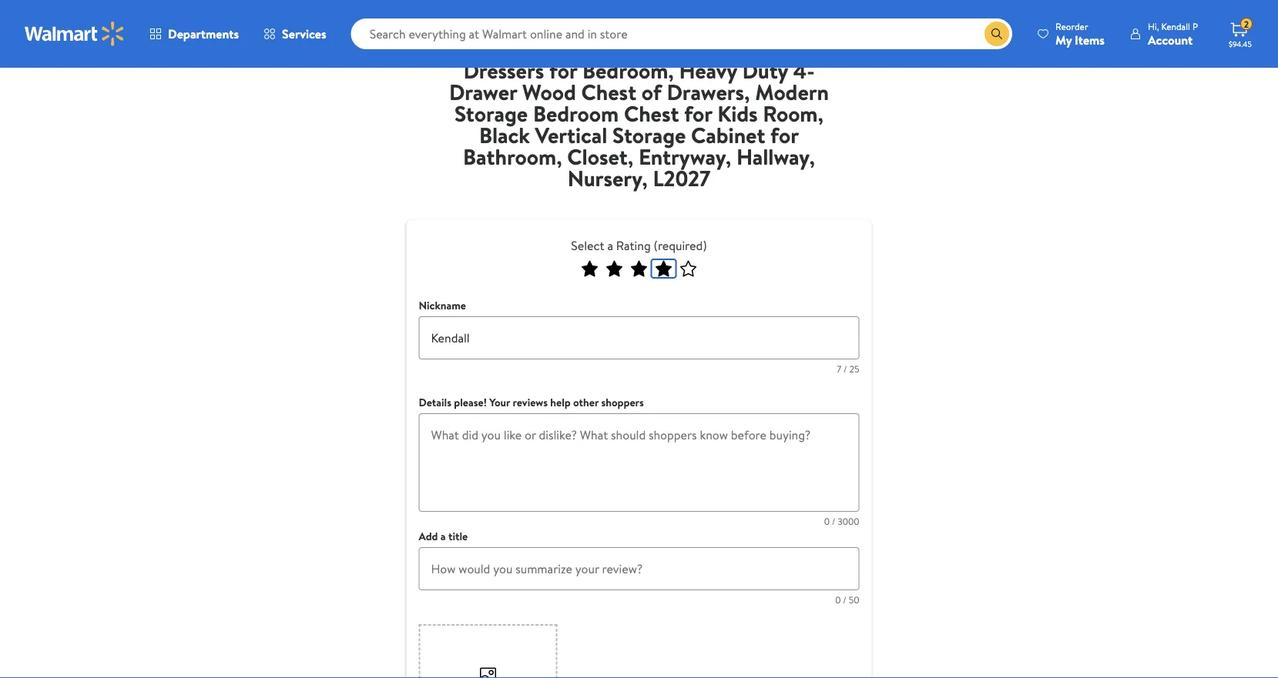 Task type: describe. For each thing, give the bounding box(es) containing it.
chest left of
[[581, 77, 636, 107]]

details
[[419, 395, 451, 410]]

add a title
[[419, 529, 468, 544]]

please!
[[454, 395, 487, 410]]

a for select
[[607, 237, 613, 254]]

add
[[419, 529, 438, 544]]

kids
[[717, 98, 758, 128]]

Details please! Your reviews help other shoppers text field
[[419, 414, 860, 512]]

title
[[448, 529, 468, 544]]

1 horizontal spatial for
[[684, 98, 712, 128]]

/ for title
[[843, 594, 847, 607]]

drawers,
[[667, 77, 750, 107]]

7 / 25
[[837, 363, 860, 376]]

50
[[849, 594, 860, 607]]

my
[[1056, 31, 1072, 48]]

services button
[[251, 15, 339, 52]]

departments button
[[137, 15, 251, 52]]

select
[[571, 237, 605, 254]]

dressers for bedroom, heavy duty 4- drawer wood chest of drawers, modern storage bedroom chest for kids room, black vertical storage cabinet for bathroom, closet, entryway, hallway, nursery, l2027
[[449, 55, 829, 193]]

0 vertical spatial /
[[844, 363, 847, 376]]

2 horizontal spatial for
[[771, 120, 799, 150]]

services
[[282, 25, 326, 42]]

hi, kendall p account
[[1148, 20, 1198, 48]]

modern
[[755, 77, 829, 107]]

kendall
[[1161, 20, 1190, 33]]

0 / 50
[[835, 594, 860, 607]]

reorder
[[1056, 20, 1088, 33]]

0 horizontal spatial for
[[549, 55, 577, 85]]

cabinet
[[691, 120, 765, 150]]

/ for your
[[832, 515, 836, 528]]

l2027
[[653, 163, 711, 193]]

search icon image
[[991, 28, 1003, 40]]

7
[[837, 363, 842, 376]]

Walmart Site-Wide search field
[[351, 18, 1013, 49]]



Task type: vqa. For each thing, say whether or not it's contained in the screenshot.
the Bedroom,
yes



Task type: locate. For each thing, give the bounding box(es) containing it.
$94.45
[[1229, 39, 1252, 49]]

drawer
[[449, 77, 517, 107]]

25
[[850, 363, 860, 376]]

hi,
[[1148, 20, 1159, 33]]

p
[[1193, 20, 1198, 33]]

a for add
[[441, 529, 446, 544]]

bedroom
[[533, 98, 619, 128]]

chest down the "bedroom,"
[[624, 98, 679, 128]]

/ left 3000
[[832, 515, 836, 528]]

hallway,
[[737, 141, 815, 171]]

a right add
[[441, 529, 446, 544]]

3000
[[838, 515, 860, 528]]

1 vertical spatial a
[[441, 529, 446, 544]]

0 for add a title
[[835, 594, 841, 607]]

duty
[[742, 55, 788, 85]]

Nickname text field
[[419, 317, 860, 360]]

bedroom,
[[583, 55, 674, 85]]

rating
[[616, 237, 651, 254]]

0 horizontal spatial a
[[441, 529, 446, 544]]

storage down dressers on the top
[[455, 98, 528, 128]]

entryway,
[[639, 141, 731, 171]]

reviews
[[513, 395, 548, 410]]

/ left 50
[[843, 594, 847, 607]]

your
[[489, 395, 510, 410]]

0
[[824, 515, 830, 528], [835, 594, 841, 607]]

select a rating (required)
[[571, 237, 707, 254]]

a
[[607, 237, 613, 254], [441, 529, 446, 544]]

0 vertical spatial a
[[607, 237, 613, 254]]

1 horizontal spatial a
[[607, 237, 613, 254]]

nickname
[[419, 298, 466, 313]]

2 vertical spatial /
[[843, 594, 847, 607]]

chest
[[581, 77, 636, 107], [624, 98, 679, 128]]

1 vertical spatial 0
[[835, 594, 841, 607]]

1 vertical spatial /
[[832, 515, 836, 528]]

wood
[[522, 77, 576, 107]]

dressers
[[463, 55, 544, 85]]

shoppers
[[601, 395, 644, 410]]

4-
[[793, 55, 815, 85]]

for left kids on the right of page
[[684, 98, 712, 128]]

storage
[[455, 98, 528, 128], [613, 120, 686, 150]]

room,
[[763, 98, 824, 128]]

(required)
[[654, 237, 707, 254]]

black
[[479, 120, 530, 150]]

0 left 50
[[835, 594, 841, 607]]

Add a title text field
[[419, 548, 860, 591]]

departments
[[168, 25, 239, 42]]

account
[[1148, 31, 1193, 48]]

1 horizontal spatial storage
[[613, 120, 686, 150]]

0 / 3000
[[824, 515, 860, 528]]

for
[[549, 55, 577, 85], [684, 98, 712, 128], [771, 120, 799, 150]]

other
[[573, 395, 599, 410]]

closet,
[[567, 141, 634, 171]]

for up "bedroom"
[[549, 55, 577, 85]]

0 horizontal spatial storage
[[455, 98, 528, 128]]

/ right '7'
[[844, 363, 847, 376]]

/
[[844, 363, 847, 376], [832, 515, 836, 528], [843, 594, 847, 607]]

heavy
[[679, 55, 737, 85]]

nursery,
[[568, 163, 648, 193]]

Search search field
[[351, 18, 1013, 49]]

details please! your reviews help other shoppers
[[419, 395, 644, 410]]

items
[[1075, 31, 1105, 48]]

0 left 3000
[[824, 515, 830, 528]]

for down modern
[[771, 120, 799, 150]]

reorder my items
[[1056, 20, 1105, 48]]

storage down of
[[613, 120, 686, 150]]

a right select
[[607, 237, 613, 254]]

vertical
[[535, 120, 607, 150]]

bathroom,
[[463, 141, 562, 171]]

walmart image
[[25, 22, 125, 46]]

2
[[1244, 17, 1249, 31]]

1 horizontal spatial 0
[[835, 594, 841, 607]]

of
[[642, 77, 662, 107]]

write a review for dressers for bedroom, heavy duty 4-drawer wood chest of drawers, modern storage bedroom chest for kids room, black vertical storage cabinet for bathroom, closet, entryway, hallway, nursery, l2027 element
[[442, 55, 836, 201]]

0 vertical spatial 0
[[824, 515, 830, 528]]

0 horizontal spatial 0
[[824, 515, 830, 528]]

0 for details please! your reviews help other shoppers
[[824, 515, 830, 528]]

help
[[550, 395, 571, 410]]



